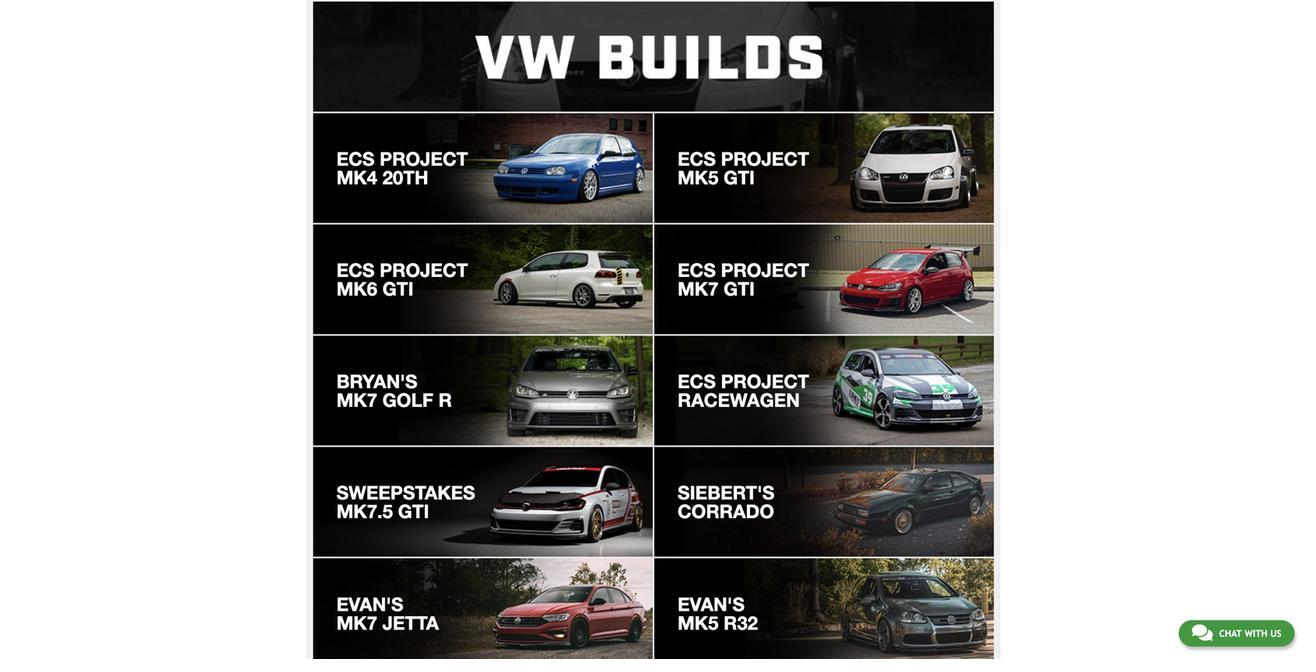 Task type: locate. For each thing, give the bounding box(es) containing it.
siebert's
[[678, 482, 775, 504]]

ecs project racewagen
[[678, 370, 810, 411]]

ecs project mk5 gti
[[678, 148, 810, 188]]

1 horizontal spatial evan's
[[678, 593, 745, 615]]

racewagen
[[678, 389, 800, 411]]

project inside ecs project mk7 gti
[[721, 259, 810, 281]]

gti for mk5
[[724, 166, 755, 188]]

project
[[380, 148, 468, 170], [721, 148, 810, 170], [380, 259, 468, 281], [721, 259, 810, 281], [721, 370, 810, 392]]

evan's inside evan's mk5 r32
[[678, 593, 745, 615]]

chat with us link
[[1179, 620, 1295, 647]]

mk5
[[678, 166, 719, 188], [678, 612, 719, 634]]

gti inside the ecs project mk6 gti
[[383, 278, 414, 300]]

gti
[[724, 166, 755, 188], [383, 278, 414, 300], [724, 278, 755, 300], [398, 500, 429, 523]]

r
[[439, 389, 452, 411]]

2 evan's from the left
[[678, 593, 745, 615]]

0 horizontal spatial evan's
[[337, 593, 404, 615]]

evan's for mk5
[[678, 593, 745, 615]]

2 vertical spatial mk7
[[337, 612, 378, 634]]

1 mk5 from the top
[[678, 166, 719, 188]]

project inside ecs project mk4 20th
[[380, 148, 468, 170]]

project inside the ecs project mk6 gti
[[380, 259, 468, 281]]

1 evan's from the left
[[337, 593, 404, 615]]

evan's
[[337, 593, 404, 615], [678, 593, 745, 615]]

mk7 inside bryan's mk7 golf r
[[337, 389, 378, 411]]

mk5 inside ecs project mk5 gti
[[678, 166, 719, 188]]

1 vertical spatial mk7
[[337, 389, 378, 411]]

mk7
[[678, 278, 719, 300], [337, 389, 378, 411], [337, 612, 378, 634]]

with
[[1245, 628, 1268, 639]]

mk7 inside evan's mk7 jetta
[[337, 612, 378, 634]]

ecs inside the ecs project mk6 gti
[[337, 259, 375, 281]]

comments image
[[1193, 624, 1214, 642]]

gti inside ecs project mk5 gti
[[724, 166, 755, 188]]

2 mk5 from the top
[[678, 612, 719, 634]]

project inside ecs project mk5 gti
[[721, 148, 810, 170]]

ecs for ecs project mk5 gti
[[678, 148, 716, 170]]

bryan's
[[337, 370, 418, 392]]

1 vertical spatial mk5
[[678, 612, 719, 634]]

project inside "ecs project racewagen"
[[721, 370, 810, 392]]

0 vertical spatial mk7
[[678, 278, 719, 300]]

gti for mk6
[[383, 278, 414, 300]]

ecs project mk7 gti
[[678, 259, 810, 300]]

ecs inside ecs project mk5 gti
[[678, 148, 716, 170]]

ecs
[[337, 148, 375, 170], [678, 148, 716, 170], [337, 259, 375, 281], [678, 259, 716, 281], [678, 370, 716, 392]]

mk7.5
[[337, 500, 393, 523]]

evan's inside evan's mk7 jetta
[[337, 593, 404, 615]]

0 vertical spatial mk5
[[678, 166, 719, 188]]

ecs inside ecs project mk4 20th
[[337, 148, 375, 170]]

gti inside ecs project mk7 gti
[[724, 278, 755, 300]]

ecs inside ecs project mk7 gti
[[678, 259, 716, 281]]



Task type: describe. For each thing, give the bounding box(es) containing it.
chat with us
[[1220, 628, 1282, 639]]

ecs for ecs project mk7 gti
[[678, 259, 716, 281]]

sweepstakes mk7.5 gti
[[337, 482, 475, 523]]

project for mk6
[[380, 259, 468, 281]]

mk7 for bryan's mk7 golf r
[[337, 389, 378, 411]]

r32
[[724, 612, 758, 634]]

project for racewagen
[[721, 370, 810, 392]]

mk7 for evan's mk7 jetta
[[337, 612, 378, 634]]

ecs project mk6 gti
[[337, 259, 468, 300]]

mk7 inside ecs project mk7 gti
[[678, 278, 719, 300]]

gti inside "sweepstakes mk7.5 gti"
[[398, 500, 429, 523]]

siebert's corrado
[[678, 482, 775, 523]]

us
[[1271, 628, 1282, 639]]

mk4
[[337, 166, 378, 188]]

project for mk4
[[380, 148, 468, 170]]

evan's mk5 r32
[[678, 593, 758, 634]]

evan's for mk7
[[337, 593, 404, 615]]

bryan's mk7 golf r
[[337, 370, 452, 411]]

project for mk7
[[721, 259, 810, 281]]

gti for mk7
[[724, 278, 755, 300]]

corrado
[[678, 500, 775, 523]]

ecs project mk4 20th
[[337, 148, 468, 188]]

jetta
[[383, 612, 439, 634]]

sweepstakes
[[337, 482, 475, 504]]

golf
[[383, 389, 434, 411]]

20th
[[383, 166, 429, 188]]

chat
[[1220, 628, 1243, 639]]

project for mk5
[[721, 148, 810, 170]]

ecs inside "ecs project racewagen"
[[678, 370, 716, 392]]

mk5 inside evan's mk5 r32
[[678, 612, 719, 634]]

mk6
[[337, 278, 378, 300]]

ecs for ecs project mk4 20th
[[337, 148, 375, 170]]

evan's mk7 jetta
[[337, 593, 439, 634]]

ecs for ecs project mk6 gti
[[337, 259, 375, 281]]



Task type: vqa. For each thing, say whether or not it's contained in the screenshot.
Seamless
no



